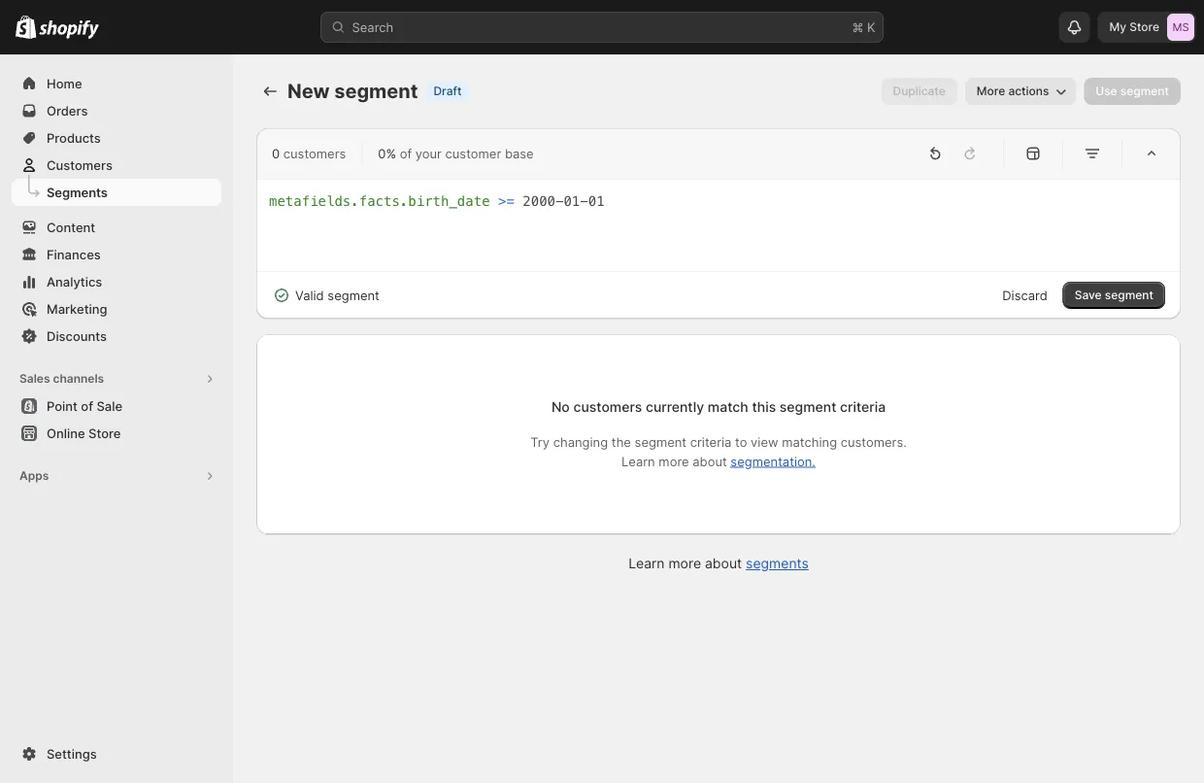 Task type: vqa. For each thing, say whether or not it's contained in the screenshot.
1st "a"
no



Task type: locate. For each thing, give the bounding box(es) containing it.
1 horizontal spatial customers
[[574, 399, 643, 415]]

learn inside try changing the segment criteria to view matching customers. learn more about
[[622, 454, 656, 469]]

new
[[288, 79, 330, 103]]

0 horizontal spatial customers
[[284, 146, 346, 161]]

segment right valid
[[328, 288, 380, 303]]

your
[[416, 146, 442, 161]]

my store
[[1110, 20, 1160, 34]]

1 horizontal spatial of
[[400, 146, 412, 161]]

point of sale button
[[0, 393, 233, 420]]

base
[[505, 146, 534, 161]]

segment right use
[[1121, 84, 1170, 98]]

actions
[[1009, 84, 1050, 98]]

finances
[[47, 247, 101, 262]]

segment inside try changing the segment criteria to view matching customers. learn more about
[[635, 434, 687, 449]]

segment up the 0%
[[334, 79, 418, 103]]

segment down currently
[[635, 434, 687, 449]]

0
[[272, 146, 280, 161]]

of right the 0%
[[400, 146, 412, 161]]

of left sale
[[81, 398, 93, 413]]

discard button
[[991, 282, 1060, 309]]

no
[[552, 399, 570, 415]]

1 horizontal spatial store
[[1130, 20, 1160, 34]]

the
[[612, 434, 632, 449]]

0% of your customer base
[[378, 146, 534, 161]]

criteria inside try changing the segment criteria to view matching customers. learn more about
[[691, 434, 732, 449]]

more down currently
[[659, 454, 690, 469]]

of
[[400, 146, 412, 161], [81, 398, 93, 413]]

match
[[708, 399, 749, 415]]

segment inside alert
[[328, 288, 380, 303]]

more left segments link
[[669, 555, 702, 572]]

duplicate button
[[882, 78, 958, 105]]

draft
[[434, 84, 462, 98]]

0 horizontal spatial store
[[88, 426, 121, 441]]

about down no customers currently match this segment criteria
[[693, 454, 728, 469]]

point of sale
[[47, 398, 122, 413]]

1 vertical spatial customers
[[574, 399, 643, 415]]

store inside online store link
[[88, 426, 121, 441]]

segment for valid segment
[[328, 288, 380, 303]]

channels
[[53, 372, 104, 386]]

1 vertical spatial store
[[88, 426, 121, 441]]

customers for 0
[[284, 146, 346, 161]]

discounts link
[[12, 323, 222, 350]]

segmentation.
[[731, 454, 816, 469]]

customers up the
[[574, 399, 643, 415]]

0 vertical spatial about
[[693, 454, 728, 469]]

1 vertical spatial criteria
[[691, 434, 732, 449]]

1 vertical spatial of
[[81, 398, 93, 413]]

discounts
[[47, 328, 107, 344]]

0 vertical spatial learn
[[622, 454, 656, 469]]

try
[[531, 434, 550, 449]]

matching
[[782, 434, 838, 449]]

analytics link
[[12, 268, 222, 295]]

content link
[[12, 214, 222, 241]]

1 vertical spatial learn
[[629, 555, 665, 572]]

more inside try changing the segment criteria to view matching customers. learn more about
[[659, 454, 690, 469]]

redo image
[[961, 144, 980, 163]]

changing
[[554, 434, 608, 449]]

0 vertical spatial store
[[1130, 20, 1160, 34]]

segments
[[746, 555, 809, 572]]

orders link
[[12, 97, 222, 124]]

segmentation. link
[[731, 454, 816, 469]]

this
[[753, 399, 777, 415]]

about left segments link
[[705, 555, 743, 572]]

segment inside 'button'
[[1121, 84, 1170, 98]]

store
[[1130, 20, 1160, 34], [88, 426, 121, 441]]

online store link
[[12, 420, 222, 447]]

store right the "my"
[[1130, 20, 1160, 34]]

customers
[[284, 146, 346, 161], [574, 399, 643, 415]]

criteria up customers.
[[841, 399, 886, 415]]

marketing link
[[12, 295, 222, 323]]

currently
[[646, 399, 705, 415]]

0 horizontal spatial of
[[81, 398, 93, 413]]

1 horizontal spatial criteria
[[841, 399, 886, 415]]

more actions button
[[966, 78, 1077, 105]]

store for my store
[[1130, 20, 1160, 34]]

save segment
[[1075, 288, 1154, 302]]

store down sale
[[88, 426, 121, 441]]

more
[[659, 454, 690, 469], [669, 555, 702, 572]]

of inside button
[[81, 398, 93, 413]]

0 vertical spatial more
[[659, 454, 690, 469]]

customers for no
[[574, 399, 643, 415]]

customers
[[47, 157, 113, 172]]

my store image
[[1168, 14, 1195, 41]]

0 vertical spatial customers
[[284, 146, 346, 161]]

of for sale
[[81, 398, 93, 413]]

0 vertical spatial of
[[400, 146, 412, 161]]

about
[[693, 454, 728, 469], [705, 555, 743, 572]]

customers right 0
[[284, 146, 346, 161]]

save
[[1075, 288, 1103, 302]]

learn
[[622, 454, 656, 469], [629, 555, 665, 572]]

criteria
[[841, 399, 886, 415], [691, 434, 732, 449]]

criteria left "to" at the bottom
[[691, 434, 732, 449]]

sales channels
[[19, 372, 104, 386]]

segment inside button
[[1106, 288, 1154, 302]]

segment
[[334, 79, 418, 103], [1121, 84, 1170, 98], [328, 288, 380, 303], [1106, 288, 1154, 302], [780, 399, 837, 415], [635, 434, 687, 449]]

about inside try changing the segment criteria to view matching customers. learn more about
[[693, 454, 728, 469]]

valid
[[295, 288, 324, 303]]

segment right save
[[1106, 288, 1154, 302]]

Editor field
[[269, 191, 1169, 259]]

0 horizontal spatial criteria
[[691, 434, 732, 449]]



Task type: describe. For each thing, give the bounding box(es) containing it.
use segment button
[[1085, 78, 1182, 105]]

segment for save segment
[[1106, 288, 1154, 302]]

customers link
[[12, 152, 222, 179]]

0 vertical spatial criteria
[[841, 399, 886, 415]]

more
[[977, 84, 1006, 98]]

products
[[47, 130, 101, 145]]

store for online store
[[88, 426, 121, 441]]

save segment button
[[1064, 282, 1166, 309]]

discard
[[1003, 288, 1048, 303]]

sales
[[19, 372, 50, 386]]

⌘
[[853, 19, 864, 34]]

segments
[[47, 185, 108, 200]]

view
[[751, 434, 779, 449]]

⌘ k
[[853, 19, 876, 34]]

sales channels button
[[12, 365, 222, 393]]

valid segment
[[295, 288, 380, 303]]

online
[[47, 426, 85, 441]]

no customers currently match this segment criteria
[[552, 399, 886, 415]]

settings
[[47, 746, 97, 761]]

products link
[[12, 124, 222, 152]]

sale
[[97, 398, 122, 413]]

shopify image
[[39, 20, 99, 39]]

settings link
[[12, 740, 222, 768]]

try changing the segment criteria to view matching customers. learn more about
[[531, 434, 907, 469]]

customers.
[[841, 434, 907, 449]]

analytics
[[47, 274, 102, 289]]

segment up matching
[[780, 399, 837, 415]]

orders
[[47, 103, 88, 118]]

of for your
[[400, 146, 412, 161]]

apps
[[19, 469, 49, 483]]

point
[[47, 398, 78, 413]]

segments link
[[12, 179, 222, 206]]

finances link
[[12, 241, 222, 268]]

customer
[[446, 146, 502, 161]]

0%
[[378, 146, 396, 161]]

use
[[1096, 84, 1118, 98]]

1 vertical spatial about
[[705, 555, 743, 572]]

apps button
[[12, 463, 222, 490]]

point of sale link
[[12, 393, 222, 420]]

home
[[47, 76, 82, 91]]

segment for new segment
[[334, 79, 418, 103]]

online store
[[47, 426, 121, 441]]

my
[[1110, 20, 1127, 34]]

To create a segment, choose a template or apply a filter. text field
[[269, 191, 1169, 259]]

duplicate
[[894, 84, 946, 98]]

shopify image
[[16, 15, 36, 39]]

home link
[[12, 70, 222, 97]]

content
[[47, 220, 95, 235]]

valid segment alert
[[257, 272, 395, 319]]

learn more about segments
[[629, 555, 809, 572]]

online store button
[[0, 420, 233, 447]]

marketing
[[47, 301, 107, 316]]

0 customers
[[272, 146, 346, 161]]

segments link
[[746, 555, 809, 572]]

search
[[352, 19, 394, 34]]

use segment
[[1096, 84, 1170, 98]]

new segment
[[288, 79, 418, 103]]

to
[[736, 434, 748, 449]]

1 vertical spatial more
[[669, 555, 702, 572]]

k
[[868, 19, 876, 34]]

segment for use segment
[[1121, 84, 1170, 98]]

more actions
[[977, 84, 1050, 98]]



